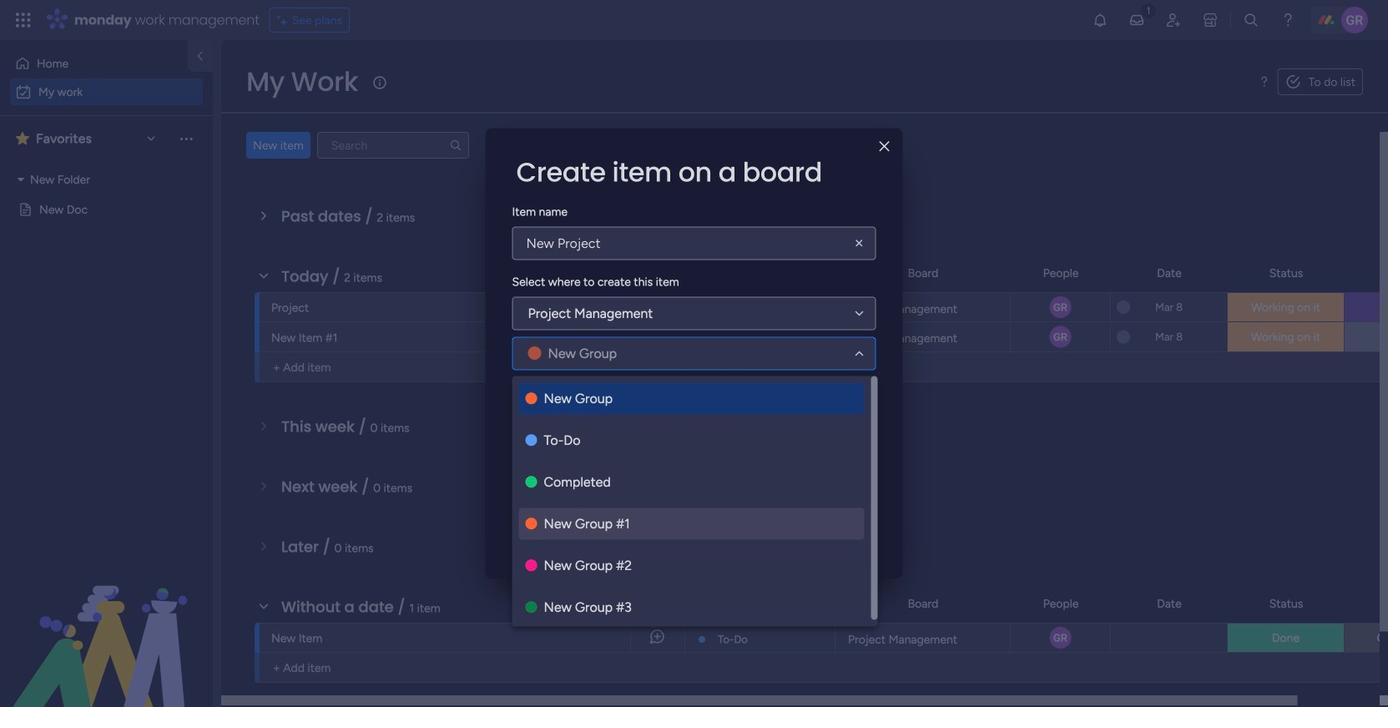 Task type: describe. For each thing, give the bounding box(es) containing it.
select product image
[[15, 12, 32, 28]]

caret down image
[[18, 174, 24, 185]]

2 v2 circle image from the top
[[526, 517, 537, 531]]

1 image
[[1141, 1, 1156, 20]]

3 v2 circle image from the top
[[526, 558, 537, 573]]

help image
[[1280, 12, 1297, 28]]

2 option from the top
[[10, 78, 203, 105]]

0 vertical spatial v2 circle image
[[528, 346, 541, 362]]

1 vertical spatial v2 circle image
[[526, 391, 537, 406]]

update feed image
[[1129, 12, 1145, 28]]

close image
[[879, 140, 890, 153]]

For example, project proposal text field
[[512, 227, 876, 260]]

public board image
[[18, 202, 33, 217]]



Task type: vqa. For each thing, say whether or not it's contained in the screenshot.
And
no



Task type: locate. For each thing, give the bounding box(es) containing it.
v2 circle image
[[526, 475, 537, 489], [526, 517, 537, 531], [526, 558, 537, 573], [526, 600, 537, 614]]

list box
[[0, 161, 213, 325]]

Filter dashboard by text search field
[[317, 132, 469, 159]]

1 option from the top
[[10, 50, 178, 77]]

lottie animation image
[[0, 538, 213, 707]]

lottie animation element
[[0, 538, 213, 707]]

0 vertical spatial option
[[10, 50, 178, 77]]

notifications image
[[1092, 12, 1109, 28]]

v2 star 2 image
[[16, 129, 29, 149]]

greg robinson image
[[1342, 7, 1368, 33]]

option
[[10, 50, 178, 77], [10, 78, 203, 105]]

1 v2 circle image from the top
[[526, 475, 537, 489]]

search image
[[449, 139, 462, 152]]

search everything image
[[1243, 12, 1260, 28]]

monday marketplace image
[[1202, 12, 1219, 28]]

None search field
[[317, 132, 469, 159]]

4 v2 circle image from the top
[[526, 600, 537, 614]]

see plans image
[[277, 11, 292, 29]]

v2 circle image
[[528, 346, 541, 362], [526, 391, 537, 406], [526, 433, 537, 447]]

invite members image
[[1165, 12, 1182, 28]]

1 vertical spatial option
[[10, 78, 203, 105]]

2 vertical spatial v2 circle image
[[526, 433, 537, 447]]



